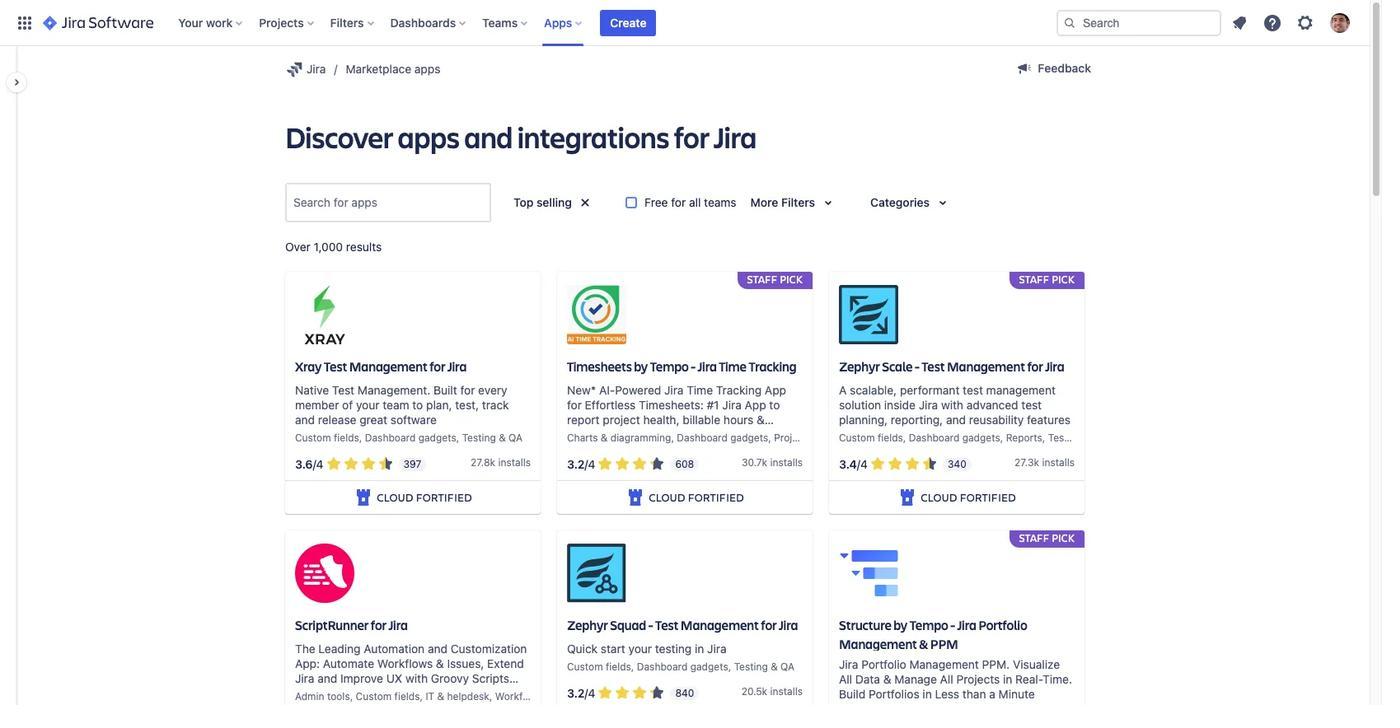Task type: vqa. For each thing, say whether or not it's contained in the screenshot.
cloud fortified
yes



Task type: locate. For each thing, give the bounding box(es) containing it.
30.7k install s
[[742, 457, 803, 469]]

/ down the planning,
[[857, 457, 861, 471]]

and inside native test management. built for every member of your team to plan, test, track and release great software custom fields , dashboard gadgets , testing & qa
[[295, 413, 315, 427]]

testing up 20.5k
[[734, 661, 768, 674]]

1 vertical spatial in
[[1003, 673, 1013, 687]]

0 horizontal spatial fortified
[[416, 490, 472, 505]]

4 for squad
[[588, 686, 595, 700]]

by inside structure by tempo - jira portfolio management & ppm
[[894, 617, 908, 634]]

ai-
[[599, 384, 615, 398]]

scriptrunner for jira image
[[295, 544, 354, 604]]

3.2 down quick
[[567, 686, 585, 700]]

0 vertical spatial management
[[986, 384, 1056, 398]]

1,000
[[314, 240, 343, 254]]

2 horizontal spatial testing
[[1048, 432, 1082, 445]]

apps down dashboards dropdown button
[[415, 62, 441, 76]]

& right the hours
[[757, 413, 765, 427]]

qa inside native test management. built for every member of your team to plan, test, track and release great software custom fields , dashboard gadgets , testing & qa
[[509, 432, 523, 445]]

1 fortified from the left
[[416, 490, 472, 505]]

2 cloud fortified app badge image from the left
[[898, 488, 918, 508]]

2 3.2 from the top
[[567, 686, 585, 700]]

2 horizontal spatial fortified
[[960, 490, 1016, 505]]

filters inside popup button
[[330, 15, 364, 29]]

management down structure
[[839, 636, 917, 653]]

and inside a scalable, performant test management solution inside jira with advanced test planning, reporting, and reusability features custom fields , dashboard gadgets , reports , testing & qa
[[946, 413, 966, 427]]

tempo
[[650, 358, 689, 375], [910, 617, 949, 634]]

to inside native test management. built for every member of your team to plan, test, track and release great software custom fields , dashboard gadgets , testing & qa
[[412, 398, 423, 412]]

over 1,000 results
[[285, 240, 382, 254]]

0 horizontal spatial time
[[687, 384, 713, 398]]

admin tools , custom fields , it & helpdesk , workflow
[[295, 691, 539, 703]]

test up features
[[1022, 398, 1042, 412]]

cloud fortified app badge image for by
[[626, 488, 646, 508]]

cloud down 340
[[921, 490, 957, 505]]

2 horizontal spatial cloud
[[921, 490, 957, 505]]

testing inside native test management. built for every member of your team to plan, test, track and release great software custom fields , dashboard gadgets , testing & qa
[[462, 432, 496, 445]]

1 vertical spatial with
[[406, 672, 428, 686]]

4 down "charts"
[[588, 457, 595, 471]]

by up powered in the bottom left of the page
[[634, 358, 648, 375]]

tempo up timesheets:
[[650, 358, 689, 375]]

gadgets inside a scalable, performant test management solution inside jira with advanced test planning, reporting, and reusability features custom fields , dashboard gadgets , reports , testing & qa
[[963, 432, 1000, 445]]

zephyr for zephyr scale - test management for jira
[[839, 358, 880, 375]]

custom down the planning,
[[839, 432, 875, 445]]

pick for timesheets by tempo - jira time tracking
[[780, 272, 803, 287]]

projects up "jira" link
[[259, 15, 304, 29]]

,
[[359, 432, 362, 445], [456, 432, 459, 445], [671, 432, 674, 445], [768, 432, 771, 445], [903, 432, 906, 445], [1000, 432, 1003, 445], [1043, 432, 1046, 445], [631, 661, 634, 674], [728, 661, 731, 674], [350, 691, 353, 703], [420, 691, 423, 703], [489, 691, 492, 703]]

1 vertical spatial apps
[[398, 117, 460, 157]]

projects up the than
[[957, 673, 1000, 687]]

0 vertical spatial apps
[[415, 62, 441, 76]]

& inside new* ai-powered jira time tracking app for effortless timesheets: #1 jira app to report project health, billable hours & capacity
[[757, 413, 765, 427]]

custom down improve on the bottom of page
[[356, 691, 392, 703]]

1 vertical spatial app
[[745, 398, 766, 412]]

dashboard inside native test management. built for every member of your team to plan, test, track and release great software custom fields , dashboard gadgets , testing & qa
[[365, 432, 416, 445]]

2 fortified from the left
[[688, 490, 744, 505]]

diagramming
[[611, 432, 671, 445]]

1 horizontal spatial with
[[941, 398, 964, 412]]

2 horizontal spatial cloud fortified
[[921, 490, 1016, 505]]

0 horizontal spatial qa
[[509, 432, 523, 445]]

install for xray test management for jira
[[498, 457, 526, 469]]

jira down app:
[[295, 672, 314, 686]]

3.2
[[567, 457, 585, 471], [567, 686, 585, 700]]

0 horizontal spatial portfolio
[[862, 658, 907, 672]]

1 horizontal spatial by
[[894, 617, 908, 634]]

0 horizontal spatial cloud
[[377, 490, 413, 505]]

0 vertical spatial your
[[356, 398, 380, 412]]

s down project
[[798, 457, 803, 469]]

3 cloud fortified from the left
[[921, 490, 1016, 505]]

qa for zephyr scale - test management for jira
[[1095, 432, 1109, 445]]

1 vertical spatial tracking
[[716, 384, 762, 398]]

customization
[[451, 642, 527, 656]]

1 vertical spatial your
[[629, 642, 652, 656]]

time
[[719, 358, 747, 375], [687, 384, 713, 398]]

& inside quick start your testing in jira custom fields , dashboard gadgets , testing & qa
[[771, 661, 778, 674]]

your
[[356, 398, 380, 412], [629, 642, 652, 656]]

0 vertical spatial test
[[963, 384, 983, 398]]

tempo for structure
[[910, 617, 949, 634]]

planning,
[[839, 413, 888, 427]]

install down project
[[770, 457, 798, 469]]

608
[[675, 458, 694, 470]]

1 3.2 / 4 from the top
[[567, 457, 595, 471]]

1 horizontal spatial to
[[769, 398, 780, 412]]

1 horizontal spatial testing
[[734, 661, 768, 674]]

0 horizontal spatial projects
[[259, 15, 304, 29]]

1 horizontal spatial portfolio
[[979, 617, 1028, 634]]

/ for zephyr scale - test management for jira
[[857, 457, 861, 471]]

by for timesheets
[[634, 358, 648, 375]]

0 horizontal spatial management
[[810, 432, 871, 445]]

Search for apps field
[[289, 188, 488, 218]]

cloud fortified app badge image
[[626, 488, 646, 508], [898, 488, 918, 508]]

jira up features
[[1045, 358, 1065, 375]]

filters
[[330, 15, 364, 29], [781, 195, 815, 209]]

0 vertical spatial projects
[[259, 15, 304, 29]]

0 vertical spatial by
[[634, 358, 648, 375]]

apps for discover
[[398, 117, 460, 157]]

cloud fortified app badge image
[[354, 488, 374, 508]]

1 vertical spatial time
[[687, 384, 713, 398]]

staff pick for timesheets by tempo - jira time tracking
[[747, 272, 803, 287]]

1 vertical spatial 3.2
[[567, 686, 585, 700]]

cloud for zephyr scale - test management for jira
[[921, 490, 957, 505]]

3.2 / 4
[[567, 457, 595, 471], [567, 686, 595, 700]]

with inside the leading automation and customization app: automate workflows & issues, extend jira and improve ux with groovy scripts and jql
[[406, 672, 428, 686]]

fields down reporting,
[[878, 432, 903, 445]]

1 vertical spatial 3.2 / 4
[[567, 686, 595, 700]]

install right 27.3k
[[1042, 457, 1070, 469]]

& inside jira portfolio management ppm. visualize all data & manage all projects in real-time. build portfolios in less than a minute
[[883, 673, 892, 687]]

#1
[[707, 398, 719, 412]]

2 to from the left
[[769, 398, 780, 412]]

filters right more
[[781, 195, 815, 209]]

qa
[[509, 432, 523, 445], [1095, 432, 1109, 445], [781, 661, 795, 674]]

4 right 3.4
[[861, 457, 868, 471]]

2 3.2 / 4 from the top
[[567, 686, 595, 700]]

3.6
[[295, 457, 313, 471]]

ppm.
[[982, 658, 1010, 672]]

work
[[206, 15, 233, 29]]

cloud
[[377, 490, 413, 505], [649, 490, 685, 505], [921, 490, 957, 505]]

tempo for timesheets
[[650, 358, 689, 375]]

1 horizontal spatial all
[[940, 673, 953, 687]]

s right 20.5k
[[798, 686, 803, 698]]

appswitcher icon image
[[15, 13, 35, 33]]

notifications image
[[1230, 13, 1250, 33]]

tempo inside structure by tempo - jira portfolio management & ppm
[[910, 617, 949, 634]]

zephyr
[[839, 358, 880, 375], [567, 617, 608, 634]]

1 all from the left
[[839, 673, 852, 687]]

new*
[[567, 384, 596, 398]]

install right '27.8k' on the bottom of page
[[498, 457, 526, 469]]

your profile and settings image
[[1330, 13, 1350, 33]]

1 horizontal spatial projects
[[957, 673, 1000, 687]]

1 vertical spatial test
[[1022, 398, 1042, 412]]

in inside quick start your testing in jira custom fields , dashboard gadgets , testing & qa
[[695, 642, 704, 656]]

cloud down 608
[[649, 490, 685, 505]]

staff pick for zephyr scale - test management for jira
[[1019, 272, 1075, 287]]

3.2 / 4 down quick
[[567, 686, 595, 700]]

0 horizontal spatial to
[[412, 398, 423, 412]]

27.8k
[[471, 457, 496, 469]]

jira link
[[285, 59, 326, 79]]

fortified down 608
[[688, 490, 744, 505]]

structure by tempo - jira portfolio management & ppm
[[839, 617, 1028, 653]]

cloud fortified down 397
[[377, 490, 472, 505]]

1 vertical spatial projects
[[957, 673, 1000, 687]]

dashboard down testing
[[637, 661, 688, 674]]

jira
[[307, 62, 326, 76], [714, 117, 757, 157], [448, 358, 467, 375], [698, 358, 717, 375], [1045, 358, 1065, 375], [664, 384, 684, 398], [722, 398, 742, 412], [919, 398, 938, 412], [389, 617, 408, 634], [779, 617, 798, 634], [957, 617, 977, 634], [707, 642, 727, 656], [839, 658, 858, 672], [295, 672, 314, 686]]

0 vertical spatial 3.2 / 4
[[567, 457, 595, 471]]

/ down "charts"
[[585, 457, 588, 471]]

for up test,
[[460, 384, 475, 398]]

/ down member
[[313, 457, 316, 471]]

filters up marketplace
[[330, 15, 364, 29]]

0 horizontal spatial by
[[634, 358, 648, 375]]

all up "build"
[[839, 673, 852, 687]]

your down squad
[[629, 642, 652, 656]]

1 horizontal spatial cloud
[[649, 490, 685, 505]]

0 vertical spatial in
[[695, 642, 704, 656]]

1 vertical spatial portfolio
[[862, 658, 907, 672]]

0 horizontal spatial tempo
[[650, 358, 689, 375]]

0 vertical spatial app
[[765, 384, 786, 398]]

1 horizontal spatial tempo
[[910, 617, 949, 634]]

1 horizontal spatial cloud fortified
[[649, 490, 744, 505]]

custom inside a scalable, performant test management solution inside jira with advanced test planning, reporting, and reusability features custom fields , dashboard gadgets , reports , testing & qa
[[839, 432, 875, 445]]

dashboard down "great"
[[365, 432, 416, 445]]

jira software image
[[43, 13, 154, 33], [43, 13, 154, 33]]

1 horizontal spatial cloud fortified app badge image
[[898, 488, 918, 508]]

in up minute
[[1003, 673, 1013, 687]]

1 horizontal spatial zephyr
[[839, 358, 880, 375]]

fortified down 397
[[416, 490, 472, 505]]

app up project
[[765, 384, 786, 398]]

app:
[[295, 657, 320, 671]]

quick
[[567, 642, 598, 656]]

1 horizontal spatial your
[[629, 642, 652, 656]]

1 horizontal spatial fortified
[[688, 490, 744, 505]]

test up of at the bottom
[[332, 384, 355, 398]]

1 cloud fortified app badge image from the left
[[626, 488, 646, 508]]

- up ppm
[[951, 617, 955, 634]]

jira up timesheets:
[[664, 384, 684, 398]]

0 horizontal spatial testing
[[462, 432, 496, 445]]

20.5k install s
[[742, 686, 803, 698]]

app up the hours
[[745, 398, 766, 412]]

4 right 3.6
[[316, 457, 324, 471]]

your work
[[178, 15, 233, 29]]

custom
[[295, 432, 331, 445], [839, 432, 875, 445], [567, 661, 603, 674], [356, 691, 392, 703]]

s right 27.3k
[[1070, 457, 1075, 469]]

20.5k
[[742, 686, 768, 698]]

jira inside quick start your testing in jira custom fields , dashboard gadgets , testing & qa
[[707, 642, 727, 656]]

testing inside a scalable, performant test management solution inside jira with advanced test planning, reporting, and reusability features custom fields , dashboard gadgets , reports , testing & qa
[[1048, 432, 1082, 445]]

& right it
[[437, 691, 444, 703]]

management.
[[358, 384, 430, 398]]

zephyr scale - test management for jira image
[[839, 286, 899, 345]]

context icon image
[[285, 59, 305, 79], [285, 59, 305, 79]]

s right '27.8k' on the bottom of page
[[526, 457, 531, 469]]

free
[[645, 195, 668, 209]]

& up the portfolios
[[883, 673, 892, 687]]

& up 20.5k install s
[[771, 661, 778, 674]]

jira up 20.5k install s
[[779, 617, 798, 634]]

cloud fortified down 340
[[921, 490, 1016, 505]]

manage
[[895, 673, 937, 687]]

1 horizontal spatial in
[[923, 688, 932, 702]]

teams button
[[477, 9, 534, 36]]

jira up data
[[839, 658, 858, 672]]

cloud fortified for timesheets by tempo - jira time tracking
[[649, 490, 744, 505]]

scriptrunner for jira
[[295, 617, 408, 634]]

1 vertical spatial tempo
[[910, 617, 949, 634]]

qa up 20.5k install s
[[781, 661, 795, 674]]

dashboard down reporting,
[[909, 432, 960, 445]]

marketplace apps
[[346, 62, 441, 76]]

fortified for timesheets by tempo - jira time tracking
[[688, 490, 744, 505]]

for up features
[[1027, 358, 1043, 375]]

free for all teams
[[645, 195, 737, 209]]

jira inside a scalable, performant test management solution inside jira with advanced test planning, reporting, and reusability features custom fields , dashboard gadgets , reports , testing & qa
[[919, 398, 938, 412]]

less
[[935, 688, 960, 702]]

to up software
[[412, 398, 423, 412]]

with up admin tools , custom fields , it & helpdesk , workflow
[[406, 672, 428, 686]]

1 vertical spatial zephyr
[[567, 617, 608, 634]]

- right scale
[[915, 358, 920, 375]]

cloud fortified for zephyr scale - test management for jira
[[921, 490, 1016, 505]]

cloud fortified down 608
[[649, 490, 744, 505]]

banner containing your work
[[0, 0, 1370, 46]]

gadgets inside quick start your testing in jira custom fields , dashboard gadgets , testing & qa
[[691, 661, 728, 674]]

1 3.2 from the top
[[567, 457, 585, 471]]

qa inside a scalable, performant test management solution inside jira with advanced test planning, reporting, and reusability features custom fields , dashboard gadgets , reports , testing & qa
[[1095, 432, 1109, 445]]

jira inside structure by tempo - jira portfolio management & ppm
[[957, 617, 977, 634]]

0 horizontal spatial filters
[[330, 15, 364, 29]]

workflow
[[495, 691, 539, 703]]

real-
[[1016, 673, 1043, 687]]

&
[[757, 413, 765, 427], [499, 432, 506, 445], [601, 432, 608, 445], [1085, 432, 1092, 445], [919, 636, 928, 653], [436, 657, 444, 671], [771, 661, 778, 674], [883, 673, 892, 687], [437, 691, 444, 703]]

0 vertical spatial time
[[719, 358, 747, 375]]

zephyr up scalable,
[[839, 358, 880, 375]]

s
[[526, 457, 531, 469], [798, 457, 803, 469], [1070, 457, 1075, 469], [798, 686, 803, 698]]

portfolio
[[979, 617, 1028, 634], [862, 658, 907, 672]]

& right reports
[[1085, 432, 1092, 445]]

testing up '27.8k' on the bottom of page
[[462, 432, 496, 445]]

3 cloud from the left
[[921, 490, 957, 505]]

portfolio up ppm.
[[979, 617, 1028, 634]]

help image
[[1263, 13, 1283, 33]]

portfolio inside structure by tempo - jira portfolio management & ppm
[[979, 617, 1028, 634]]

cloud fortified
[[377, 490, 472, 505], [649, 490, 744, 505], [921, 490, 1016, 505]]

scripts
[[472, 672, 509, 686]]

feedback button
[[1005, 55, 1101, 82]]

0 horizontal spatial with
[[406, 672, 428, 686]]

portfolio up data
[[862, 658, 907, 672]]

jira up ppm
[[957, 617, 977, 634]]

gadgets down the hours
[[731, 432, 768, 445]]

1 vertical spatial filters
[[781, 195, 815, 209]]

0 vertical spatial with
[[941, 398, 964, 412]]

management
[[986, 384, 1056, 398], [810, 432, 871, 445]]

& inside structure by tempo - jira portfolio management & ppm
[[919, 636, 928, 653]]

workflows
[[377, 657, 433, 671]]

all up less
[[940, 673, 953, 687]]

2 horizontal spatial qa
[[1095, 432, 1109, 445]]

jira down zephyr squad - test management for jira
[[707, 642, 727, 656]]

1 to from the left
[[412, 398, 423, 412]]

by right structure
[[894, 617, 908, 634]]

& inside the leading automation and customization app: automate workflows & issues, extend jira and improve ux with groovy scripts and jql
[[436, 657, 444, 671]]

banner
[[0, 0, 1370, 46]]

3.2 for timesheets
[[567, 457, 585, 471]]

1 horizontal spatial management
[[986, 384, 1056, 398]]

fortified
[[416, 490, 472, 505], [688, 490, 744, 505], [960, 490, 1016, 505]]

2 cloud fortified from the left
[[649, 490, 744, 505]]

dashboards button
[[385, 9, 472, 36]]

pick for zephyr scale - test management for jira
[[1052, 272, 1075, 287]]

fields down ux
[[395, 691, 420, 703]]

3.2 / 4 for zephyr
[[567, 686, 595, 700]]

for left all
[[671, 195, 686, 209]]

3.6 / 4
[[295, 457, 324, 471]]

& up groovy
[[436, 657, 444, 671]]

for down new*
[[567, 398, 582, 412]]

27.3k install s
[[1015, 457, 1075, 469]]

& up 27.8k install s
[[499, 432, 506, 445]]

tracking inside new* ai-powered jira time tracking app for effortless timesheets: #1 jira app to report project health, billable hours & capacity
[[716, 384, 762, 398]]

testing
[[655, 642, 692, 656]]

custom down quick
[[567, 661, 603, 674]]

staff
[[747, 272, 777, 287], [1019, 272, 1050, 287], [1019, 531, 1050, 546]]

fields down 'release'
[[334, 432, 359, 445]]

features
[[1027, 413, 1071, 427]]

0 horizontal spatial cloud fortified app badge image
[[626, 488, 646, 508]]

0 horizontal spatial zephyr
[[567, 617, 608, 634]]

0 vertical spatial filters
[[330, 15, 364, 29]]

your inside native test management. built for every member of your team to plan, test, track and release great software custom fields , dashboard gadgets , testing & qa
[[356, 398, 380, 412]]

/ down quick
[[585, 686, 588, 700]]

pick for structure by tempo - jira portfolio management & ppm
[[1052, 531, 1075, 546]]

top selling
[[514, 195, 572, 209]]

quick start your testing in jira custom fields , dashboard gadgets , testing & qa
[[567, 642, 795, 674]]

s for xray test management for jira
[[526, 457, 531, 469]]

0 horizontal spatial your
[[356, 398, 380, 412]]

by for structure
[[894, 617, 908, 634]]

jira down performant
[[919, 398, 938, 412]]

install right 20.5k
[[770, 686, 798, 698]]

dashboard down billable
[[677, 432, 728, 445]]

than
[[963, 688, 986, 702]]

data
[[856, 673, 880, 687]]

0 horizontal spatial all
[[839, 673, 852, 687]]

s for zephyr squad - test management for jira
[[798, 686, 803, 698]]

tracking
[[749, 358, 797, 375], [716, 384, 762, 398]]

1 vertical spatial by
[[894, 617, 908, 634]]

by
[[634, 358, 648, 375], [894, 617, 908, 634]]

0 vertical spatial tempo
[[650, 358, 689, 375]]

0 horizontal spatial cloud fortified
[[377, 490, 472, 505]]

portfolios
[[869, 688, 920, 702]]

0 vertical spatial tracking
[[749, 358, 797, 375]]

340
[[948, 458, 967, 470]]

zephyr squad - test management for jira
[[567, 617, 798, 634]]

0 vertical spatial zephyr
[[839, 358, 880, 375]]

with inside a scalable, performant test management solution inside jira with advanced test planning, reporting, and reusability features custom fields , dashboard gadgets , reports , testing & qa
[[941, 398, 964, 412]]

structure
[[839, 617, 892, 634]]

testing for zephyr scale - test management for jira
[[1048, 432, 1082, 445]]

create button
[[600, 9, 657, 36]]

with down performant
[[941, 398, 964, 412]]

2 cloud from the left
[[649, 490, 685, 505]]

management inside structure by tempo - jira portfolio management & ppm
[[839, 636, 917, 653]]

cloud fortified app badge image down diagramming
[[626, 488, 646, 508]]

a scalable, performant test management solution inside jira with advanced test planning, reporting, and reusability features custom fields , dashboard gadgets , reports , testing & qa
[[839, 384, 1109, 445]]

test up "advanced" on the right bottom
[[963, 384, 983, 398]]

0 vertical spatial 3.2
[[567, 457, 585, 471]]

fields inside a scalable, performant test management solution inside jira with advanced test planning, reporting, and reusability features custom fields , dashboard gadgets , reports , testing & qa
[[878, 432, 903, 445]]

reports
[[1006, 432, 1043, 445]]

dashboard inside quick start your testing in jira custom fields , dashboard gadgets , testing & qa
[[637, 661, 688, 674]]

for up free for all teams
[[674, 117, 709, 157]]

custom up 3.6 / 4
[[295, 432, 331, 445]]

3 fortified from the left
[[960, 490, 1016, 505]]

0 horizontal spatial in
[[695, 642, 704, 656]]

1 horizontal spatial qa
[[781, 661, 795, 674]]

jira up built in the left bottom of the page
[[448, 358, 467, 375]]

3.4
[[839, 457, 857, 471]]

0 vertical spatial portfolio
[[979, 617, 1028, 634]]

Search field
[[1057, 9, 1222, 36]]

2 horizontal spatial in
[[1003, 673, 1013, 687]]

test up testing
[[655, 617, 679, 634]]



Task type: describe. For each thing, give the bounding box(es) containing it.
your inside quick start your testing in jira custom fields , dashboard gadgets , testing & qa
[[629, 642, 652, 656]]

xray test management for jira
[[295, 358, 467, 375]]

- right squad
[[649, 617, 653, 634]]

jira up "teams"
[[714, 117, 757, 157]]

software
[[391, 413, 437, 427]]

admin
[[295, 691, 324, 703]]

settings image
[[1296, 13, 1316, 33]]

apps for marketplace
[[415, 62, 441, 76]]

jql
[[318, 687, 339, 701]]

member
[[295, 398, 339, 412]]

project
[[774, 432, 807, 445]]

a
[[839, 384, 847, 398]]

- up timesheets:
[[691, 358, 696, 375]]

portfolio inside jira portfolio management ppm. visualize all data & manage all projects in real-time. build portfolios in less than a minute
[[862, 658, 907, 672]]

discover
[[285, 117, 393, 157]]

testing for xray test management for jira
[[462, 432, 496, 445]]

hours
[[724, 413, 754, 427]]

apps button
[[539, 9, 589, 36]]

of
[[342, 398, 353, 412]]

staff for time
[[747, 272, 777, 287]]

for up automation
[[371, 617, 387, 634]]

leading
[[319, 642, 361, 656]]

test up performant
[[922, 358, 945, 375]]

27.8k install s
[[471, 457, 531, 469]]

management up "advanced" on the right bottom
[[947, 358, 1025, 375]]

a
[[989, 688, 996, 702]]

management up management.
[[349, 358, 427, 375]]

1 vertical spatial management
[[810, 432, 871, 445]]

discover apps and integrations for jira
[[285, 117, 757, 157]]

project
[[603, 413, 640, 427]]

for up built in the left bottom of the page
[[430, 358, 445, 375]]

issues,
[[447, 657, 484, 671]]

/ for xray test management for jira
[[313, 457, 316, 471]]

tools
[[327, 691, 350, 703]]

cloud for timesheets by tempo - jira time tracking
[[649, 490, 685, 505]]

advanced
[[967, 398, 1019, 412]]

automate
[[323, 657, 374, 671]]

1 cloud from the left
[[377, 490, 413, 505]]

projects inside jira portfolio management ppm. visualize all data & manage all projects in real-time. build portfolios in less than a minute
[[957, 673, 1000, 687]]

qa for xray test management for jira
[[509, 432, 523, 445]]

new* ai-powered jira time tracking app for effortless timesheets: #1 jira app to report project health, billable hours & capacity
[[567, 384, 786, 442]]

timesheets:
[[639, 398, 704, 412]]

install for zephyr scale - test management for jira
[[1042, 457, 1070, 469]]

apps
[[544, 15, 572, 29]]

gadgets inside native test management. built for every member of your team to plan, test, track and release great software custom fields , dashboard gadgets , testing & qa
[[418, 432, 456, 445]]

fortified for zephyr scale - test management for jira
[[960, 490, 1016, 505]]

qa inside quick start your testing in jira custom fields , dashboard gadgets , testing & qa
[[781, 661, 795, 674]]

s for zephyr scale - test management for jira
[[1070, 457, 1075, 469]]

ppm
[[931, 636, 959, 653]]

4 for test
[[316, 457, 324, 471]]

squad
[[610, 617, 646, 634]]

management inside jira portfolio management ppm. visualize all data & manage all projects in real-time. build portfolios in less than a minute
[[910, 658, 979, 672]]

selling
[[537, 195, 572, 209]]

0 horizontal spatial test
[[963, 384, 983, 398]]

inside
[[884, 398, 916, 412]]

time.
[[1043, 673, 1072, 687]]

native test management. built for every member of your team to plan, test, track and release great software custom fields , dashboard gadgets , testing & qa
[[295, 384, 523, 445]]

4 for scale
[[861, 457, 868, 471]]

sidebar navigation image
[[0, 66, 36, 99]]

report
[[567, 413, 600, 427]]

test inside native test management. built for every member of your team to plan, test, track and release great software custom fields , dashboard gadgets , testing & qa
[[332, 384, 355, 398]]

powered
[[615, 384, 661, 398]]

397
[[404, 458, 421, 470]]

results
[[346, 240, 382, 254]]

jira inside jira portfolio management ppm. visualize all data & manage all projects in real-time. build portfolios in less than a minute
[[839, 658, 858, 672]]

3.2 / 4 for timesheets
[[567, 457, 595, 471]]

health,
[[643, 413, 680, 427]]

2 vertical spatial in
[[923, 688, 932, 702]]

1 horizontal spatial time
[[719, 358, 747, 375]]

test right xray
[[324, 358, 347, 375]]

- inside structure by tempo - jira portfolio management & ppm
[[951, 617, 955, 634]]

27.3k
[[1015, 457, 1040, 469]]

track
[[482, 398, 509, 412]]

remove selected image
[[575, 193, 595, 213]]

capacity
[[567, 428, 612, 442]]

management inside a scalable, performant test management solution inside jira with advanced test planning, reporting, and reusability features custom fields , dashboard gadgets , reports , testing & qa
[[986, 384, 1056, 398]]

projects button
[[254, 9, 320, 36]]

to inside new* ai-powered jira time tracking app for effortless timesheets: #1 jira app to report project health, billable hours & capacity
[[769, 398, 780, 412]]

install for zephyr squad - test management for jira
[[770, 686, 798, 698]]

custom inside native test management. built for every member of your team to plan, test, track and release great software custom fields , dashboard gadgets , testing & qa
[[295, 432, 331, 445]]

timesheets
[[567, 358, 632, 375]]

charts
[[567, 432, 598, 445]]

fields inside quick start your testing in jira custom fields , dashboard gadgets , testing & qa
[[606, 661, 631, 674]]

timesheets by tempo - jira time tracking
[[567, 358, 797, 375]]

3.2 for zephyr
[[567, 686, 585, 700]]

custom inside quick start your testing in jira custom fields , dashboard gadgets , testing & qa
[[567, 661, 603, 674]]

reusability
[[969, 413, 1024, 427]]

& inside native test management. built for every member of your team to plan, test, track and release great software custom fields , dashboard gadgets , testing & qa
[[499, 432, 506, 445]]

search image
[[1063, 16, 1077, 29]]

feedback
[[1038, 61, 1091, 75]]

/ for timesheets by tempo - jira time tracking
[[585, 457, 588, 471]]

create
[[610, 15, 647, 29]]

for up 20.5k install s
[[761, 617, 777, 634]]

management up quick start your testing in jira custom fields , dashboard gadgets , testing & qa
[[681, 617, 759, 634]]

groovy
[[431, 672, 469, 686]]

the
[[295, 642, 315, 656]]

scalable,
[[850, 384, 897, 398]]

xray test management for jira image
[[295, 286, 354, 345]]

for inside new* ai-powered jira time tracking app for effortless timesheets: #1 jira app to report project health, billable hours & capacity
[[567, 398, 582, 412]]

s for timesheets by tempo - jira time tracking
[[798, 457, 803, 469]]

staff for for
[[1019, 272, 1050, 287]]

jira up the hours
[[722, 398, 742, 412]]

native
[[295, 384, 329, 398]]

& inside a scalable, performant test management solution inside jira with advanced test planning, reporting, and reusability features custom fields , dashboard gadgets , reports , testing & qa
[[1085, 432, 1092, 445]]

3.4 / 4
[[839, 457, 868, 471]]

jira up automation
[[389, 617, 408, 634]]

great
[[360, 413, 387, 427]]

structure by tempo - jira portfolio management & ppm image
[[839, 544, 899, 604]]

teams
[[482, 15, 518, 29]]

every
[[478, 384, 507, 398]]

1 horizontal spatial filters
[[781, 195, 815, 209]]

2 all from the left
[[940, 673, 953, 687]]

jira down projects popup button
[[307, 62, 326, 76]]

zephyr scale - test management for jira
[[839, 358, 1065, 375]]

30.7k
[[742, 457, 768, 469]]

zephyr for zephyr squad - test management for jira
[[567, 617, 608, 634]]

testing inside quick start your testing in jira custom fields , dashboard gadgets , testing & qa
[[734, 661, 768, 674]]

solution
[[839, 398, 881, 412]]

more filters
[[751, 195, 815, 209]]

improve
[[340, 672, 383, 686]]

performant
[[900, 384, 960, 398]]

automation
[[364, 642, 425, 656]]

& right "charts"
[[601, 432, 608, 445]]

plan,
[[426, 398, 452, 412]]

jira up #1
[[698, 358, 717, 375]]

categories
[[870, 195, 930, 209]]

for inside native test management. built for every member of your team to plan, test, track and release great software custom fields , dashboard gadgets , testing & qa
[[460, 384, 475, 398]]

reporting,
[[891, 413, 943, 427]]

time inside new* ai-powered jira time tracking app for effortless timesheets: #1 jira app to report project health, billable hours & capacity
[[687, 384, 713, 398]]

/ for zephyr squad - test management for jira
[[585, 686, 588, 700]]

billable
[[683, 413, 721, 427]]

team
[[383, 398, 409, 412]]

build
[[839, 688, 866, 702]]

840
[[675, 687, 694, 700]]

zephyr squad - test management for jira image
[[567, 544, 626, 604]]

staff pick for structure by tempo - jira portfolio management & ppm
[[1019, 531, 1075, 546]]

filters button
[[325, 9, 380, 36]]

ux
[[386, 672, 402, 686]]

visualize
[[1013, 658, 1060, 672]]

1 cloud fortified from the left
[[377, 490, 472, 505]]

jira inside the leading automation and customization app: automate workflows & issues, extend jira and improve ux with groovy scripts and jql
[[295, 672, 314, 686]]

helpdesk
[[447, 691, 489, 703]]

1 horizontal spatial test
[[1022, 398, 1042, 412]]

projects inside popup button
[[259, 15, 304, 29]]

staff for portfolio
[[1019, 531, 1050, 546]]

your
[[178, 15, 203, 29]]

timesheets by tempo - jira time tracking image
[[567, 286, 626, 345]]

primary element
[[10, 0, 1057, 46]]

release
[[318, 413, 357, 427]]

install for timesheets by tempo - jira time tracking
[[770, 457, 798, 469]]

xray
[[295, 358, 322, 375]]

cloud fortified app badge image for scale
[[898, 488, 918, 508]]

charts & diagramming , dashboard gadgets , project management
[[567, 432, 871, 445]]

4 for by
[[588, 457, 595, 471]]

marketplace apps link
[[346, 59, 441, 79]]

fields inside native test management. built for every member of your team to plan, test, track and release great software custom fields , dashboard gadgets , testing & qa
[[334, 432, 359, 445]]

dashboard inside a scalable, performant test management solution inside jira with advanced test planning, reporting, and reusability features custom fields , dashboard gadgets , reports , testing & qa
[[909, 432, 960, 445]]



